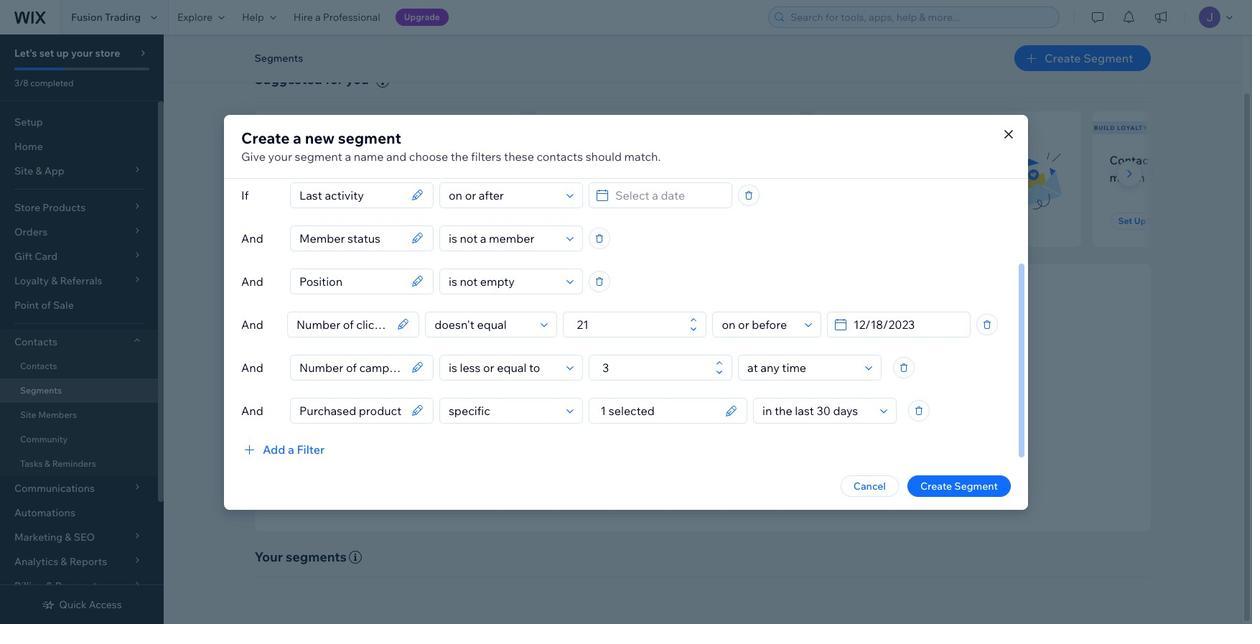Task type: vqa. For each thing, say whether or not it's contained in the screenshot.
the Manage
no



Task type: describe. For each thing, give the bounding box(es) containing it.
professional
[[323, 11, 380, 24]]

to inside reach the right target audience create specific groups of contacts that update automatically send personalized email campaigns to drive sales and build trust
[[730, 426, 740, 439]]

if
[[241, 188, 249, 202]]

your inside new contacts who recently subscribed to your mailing list
[[349, 170, 373, 184]]

contacts inside new contacts who recently subscribed to your mailing list
[[299, 153, 346, 167]]

0 horizontal spatial create segment
[[921, 479, 998, 492]]

Search for tools, apps, help & more... field
[[786, 7, 1055, 27]]

email inside reach the right target audience create specific groups of contacts that update automatically send personalized email campaigns to drive sales and build trust
[[649, 426, 674, 439]]

3 set up segment button from the left
[[1110, 213, 1195, 230]]

upgrade
[[404, 11, 440, 22]]

subscribed
[[272, 170, 332, 184]]

build loyalty
[[1094, 124, 1148, 131]]

store
[[95, 47, 120, 60]]

contacts inside contacts with a birthday th
[[1110, 153, 1159, 167]]

choose a condition field for enter a number text box
[[445, 355, 562, 380]]

completed
[[30, 78, 74, 88]]

segments for segments button
[[255, 52, 303, 65]]

add a filter
[[263, 442, 325, 456]]

new contacts who recently subscribed to your mailing list
[[272, 153, 434, 184]]

set up segment for made
[[560, 215, 627, 226]]

1 and from the top
[[241, 231, 263, 245]]

create inside reach the right target audience create specific groups of contacts that update automatically send personalized email campaigns to drive sales and build trust
[[560, 406, 591, 419]]

who for your
[[348, 153, 371, 167]]

3 set from the left
[[1119, 215, 1133, 226]]

segments link
[[0, 378, 158, 403]]

suggested
[[255, 71, 322, 88]]

set up segment button for made
[[551, 213, 636, 230]]

site
[[20, 409, 36, 420]]

for
[[325, 71, 343, 88]]

quick access button
[[42, 598, 122, 611]]

3/8
[[14, 78, 28, 88]]

contacts inside reach the right target audience create specific groups of contacts that update automatically send personalized email campaigns to drive sales and build trust
[[679, 406, 720, 419]]

your inside active email subscribers who clicked on your campaign
[[888, 170, 912, 184]]

personalized
[[587, 426, 647, 439]]

tasks & reminders
[[20, 458, 96, 469]]

hire
[[294, 11, 313, 24]]

build
[[1094, 124, 1116, 131]]

contacts with a birthday th
[[1110, 153, 1252, 184]]

potential customers who haven't made a purchase yet
[[551, 153, 705, 184]]

home link
[[0, 134, 158, 159]]

send
[[560, 426, 585, 439]]

your inside create a new segment give your segment a name and choose the filters these contacts should match.
[[268, 149, 292, 163]]

name
[[354, 149, 384, 163]]

segments
[[286, 549, 347, 565]]

customers
[[602, 153, 659, 167]]

suggested for you
[[255, 71, 369, 88]]

and for choose a condition field corresponding to the "select options" field
[[241, 403, 263, 418]]

clicked
[[831, 170, 869, 184]]

a left name
[[345, 149, 351, 163]]

your
[[255, 549, 283, 565]]

with
[[1162, 153, 1185, 167]]

contacts link
[[0, 354, 158, 378]]

hire a professional
[[294, 11, 380, 24]]

campaign
[[915, 170, 968, 184]]

3 set up segment from the left
[[1119, 215, 1186, 226]]

the inside reach the right target audience create specific groups of contacts that update automatically send personalized email campaigns to drive sales and build trust
[[647, 385, 668, 401]]

yet
[[688, 170, 705, 184]]

let's set up your store
[[14, 47, 120, 60]]

loyalty
[[1118, 124, 1148, 131]]

a left new
[[293, 128, 302, 147]]

new for new contacts who recently subscribed to your mailing list
[[272, 153, 296, 167]]

new for new subscribers
[[256, 124, 272, 131]]

set
[[39, 47, 54, 60]]

new subscribers
[[256, 124, 323, 131]]

recently
[[374, 153, 418, 167]]

reminders
[[52, 458, 96, 469]]

active email subscribers who clicked on your campaign
[[831, 153, 988, 184]]

specific
[[594, 406, 630, 419]]

potential
[[551, 153, 599, 167]]

of inside reach the right target audience create specific groups of contacts that update automatically send personalized email campaigns to drive sales and build trust
[[668, 406, 677, 419]]

3/8 completed
[[14, 78, 74, 88]]

match.
[[624, 149, 661, 163]]

and for choose a condition field associated with enter a number text field
[[241, 317, 263, 331]]

create segment button for cancel
[[908, 475, 1011, 497]]

site members link
[[0, 403, 158, 427]]

setup
[[14, 116, 43, 129]]

these
[[504, 149, 534, 163]]

upgrade button
[[395, 9, 449, 26]]

sales
[[768, 426, 792, 439]]

help
[[242, 11, 264, 24]]

a inside contacts with a birthday th
[[1188, 153, 1194, 167]]

campaigns
[[677, 426, 728, 439]]

create inside create a new segment give your segment a name and choose the filters these contacts should match.
[[241, 128, 290, 147]]

quick
[[59, 598, 87, 611]]

set for new contacts who recently subscribed to your mailing list
[[280, 215, 295, 226]]

segments for segments link
[[20, 385, 62, 396]]

Enter a number text field
[[598, 355, 712, 380]]

quick access
[[59, 598, 122, 611]]

up
[[56, 47, 69, 60]]

haven't
[[551, 170, 591, 184]]

a inside button
[[288, 442, 294, 456]]

sale
[[53, 299, 74, 312]]

home
[[14, 140, 43, 153]]

setup link
[[0, 110, 158, 134]]

members
[[38, 409, 77, 420]]

who for purchase
[[662, 153, 685, 167]]

active
[[831, 153, 865, 167]]

contacts button
[[0, 330, 158, 354]]



Task type: locate. For each thing, give the bounding box(es) containing it.
segment
[[1084, 51, 1134, 65], [310, 215, 348, 226], [590, 215, 627, 226], [1148, 215, 1186, 226], [955, 479, 998, 492]]

and up mailing
[[386, 149, 407, 163]]

the up groups
[[647, 385, 668, 401]]

new
[[256, 124, 272, 131], [272, 153, 296, 167]]

0 vertical spatial to
[[335, 170, 346, 184]]

email inside active email subscribers who clicked on your campaign
[[868, 153, 897, 167]]

filter
[[297, 442, 325, 456]]

of inside sidebar element
[[41, 299, 51, 312]]

a down customers
[[626, 170, 633, 184]]

new up give
[[256, 124, 272, 131]]

1 horizontal spatial segments
[[255, 52, 303, 65]]

who up purchase
[[662, 153, 685, 167]]

0 vertical spatial subscribers
[[274, 124, 323, 131]]

point of sale
[[14, 299, 74, 312]]

Select a date field
[[611, 183, 728, 207]]

right
[[671, 385, 700, 401]]

segments
[[255, 52, 303, 65], [20, 385, 62, 396]]

2 horizontal spatial up
[[1135, 215, 1146, 226]]

2 who from the left
[[662, 153, 685, 167]]

point of sale link
[[0, 293, 158, 317]]

reach the right target audience create specific groups of contacts that update automatically send personalized email campaigns to drive sales and build trust
[[560, 385, 862, 439]]

set up segment button down made
[[551, 213, 636, 230]]

1 horizontal spatial subscribers
[[899, 153, 963, 167]]

segments up site members
[[20, 385, 62, 396]]

0 vertical spatial new
[[256, 124, 272, 131]]

select an option field for enter a number text box
[[743, 355, 861, 380]]

2 up from the left
[[576, 215, 588, 226]]

new up subscribed
[[272, 153, 296, 167]]

on
[[871, 170, 885, 184]]

1 vertical spatial segments
[[20, 385, 62, 396]]

up down subscribed
[[296, 215, 308, 226]]

and inside create a new segment give your segment a name and choose the filters these contacts should match.
[[386, 149, 407, 163]]

choose a condition field for enter a number text field
[[430, 312, 537, 336]]

a right add
[[288, 442, 294, 456]]

segments button
[[247, 47, 310, 69]]

set up segment button down subscribed
[[272, 213, 356, 230]]

1 horizontal spatial set
[[560, 215, 574, 226]]

Enter a number text field
[[573, 312, 686, 336]]

fusion trading
[[71, 11, 141, 24]]

of down right
[[668, 406, 677, 419]]

subscribers inside active email subscribers who clicked on your campaign
[[899, 153, 963, 167]]

cancel
[[854, 479, 886, 492]]

1 who from the left
[[348, 153, 371, 167]]

2 set up segment button from the left
[[551, 213, 636, 230]]

set up segment for subscribed
[[280, 215, 348, 226]]

0 horizontal spatial who
[[348, 153, 371, 167]]

trust
[[840, 426, 862, 439]]

1 vertical spatial new
[[272, 153, 296, 167]]

contacts inside dropdown button
[[14, 335, 57, 348]]

your right up
[[71, 47, 93, 60]]

&
[[45, 458, 50, 469]]

1 vertical spatial create segment button
[[908, 475, 1011, 497]]

who inside new contacts who recently subscribed to your mailing list
[[348, 153, 371, 167]]

1 vertical spatial to
[[730, 426, 740, 439]]

fusion
[[71, 11, 103, 24]]

0 horizontal spatial the
[[451, 149, 469, 163]]

1 vertical spatial contacts
[[14, 335, 57, 348]]

you
[[346, 71, 369, 88]]

0 vertical spatial of
[[41, 299, 51, 312]]

segments inside button
[[255, 52, 303, 65]]

2 horizontal spatial who
[[965, 153, 988, 167]]

2 set from the left
[[560, 215, 574, 226]]

1 horizontal spatial the
[[647, 385, 668, 401]]

0 horizontal spatial up
[[296, 215, 308, 226]]

1 vertical spatial and
[[794, 426, 812, 439]]

set up segment button
[[272, 213, 356, 230], [551, 213, 636, 230], [1110, 213, 1195, 230]]

subscribers up campaign
[[899, 153, 963, 167]]

0 vertical spatial email
[[868, 153, 897, 167]]

list containing new contacts who recently subscribed to your mailing list
[[252, 111, 1252, 247]]

12/18/2023 field
[[850, 312, 966, 336]]

3 up from the left
[[1135, 215, 1146, 226]]

who inside "potential customers who haven't made a purchase yet"
[[662, 153, 685, 167]]

contacts inside create a new segment give your segment a name and choose the filters these contacts should match.
[[537, 149, 583, 163]]

0 horizontal spatial and
[[386, 149, 407, 163]]

sidebar element
[[0, 34, 164, 624]]

1 up from the left
[[296, 215, 308, 226]]

3 who from the left
[[965, 153, 988, 167]]

0 vertical spatial segment
[[338, 128, 401, 147]]

0 horizontal spatial segments
[[20, 385, 62, 396]]

create a new segment give your segment a name and choose the filters these contacts should match.
[[241, 128, 661, 163]]

create segment button for segments
[[1015, 45, 1151, 71]]

0 vertical spatial the
[[451, 149, 469, 163]]

list
[[252, 111, 1252, 247]]

create
[[1045, 51, 1081, 65], [241, 128, 290, 147], [560, 406, 591, 419], [921, 479, 952, 492]]

up for subscribed
[[296, 215, 308, 226]]

choose a condition field for the "select options" field
[[445, 398, 562, 423]]

contacts for "contacts" link
[[20, 361, 57, 371]]

1 set from the left
[[280, 215, 295, 226]]

set up segment button for subscribed
[[272, 213, 356, 230]]

set up segment down made
[[560, 215, 627, 226]]

build
[[814, 426, 837, 439]]

subscribers down suggested
[[274, 124, 323, 131]]

0 horizontal spatial set
[[280, 215, 295, 226]]

contacts
[[1110, 153, 1159, 167], [14, 335, 57, 348], [20, 361, 57, 371]]

site members
[[20, 409, 77, 420]]

contacts down loyalty
[[1110, 153, 1159, 167]]

1 horizontal spatial email
[[868, 153, 897, 167]]

0 horizontal spatial set up segment
[[280, 215, 348, 226]]

2 and from the top
[[241, 274, 263, 288]]

who up campaign
[[965, 153, 988, 167]]

segment up name
[[338, 128, 401, 147]]

tasks
[[20, 458, 43, 469]]

segment down new
[[295, 149, 342, 163]]

0 vertical spatial create segment button
[[1015, 45, 1151, 71]]

a right with
[[1188, 153, 1194, 167]]

set
[[280, 215, 295, 226], [560, 215, 574, 226], [1119, 215, 1133, 226]]

1 horizontal spatial who
[[662, 153, 685, 167]]

to right subscribed
[[335, 170, 346, 184]]

2 horizontal spatial set up segment button
[[1110, 213, 1195, 230]]

automations
[[14, 506, 75, 519]]

and for choose a condition field corresponding to enter a number text box
[[241, 360, 263, 375]]

contacts
[[537, 149, 583, 163], [299, 153, 346, 167], [679, 406, 720, 419]]

2 vertical spatial contacts
[[20, 361, 57, 371]]

1 vertical spatial create segment
[[921, 479, 998, 492]]

your segments
[[255, 549, 347, 565]]

the left filters
[[451, 149, 469, 163]]

list
[[418, 170, 434, 184]]

a
[[315, 11, 321, 24], [293, 128, 302, 147], [345, 149, 351, 163], [1188, 153, 1194, 167], [626, 170, 633, 184], [288, 442, 294, 456]]

2 horizontal spatial set up segment
[[1119, 215, 1186, 226]]

set up segment down contacts with a birthday th
[[1119, 215, 1186, 226]]

explore
[[177, 11, 213, 24]]

create segment
[[1045, 51, 1134, 65], [921, 479, 998, 492]]

groups
[[632, 406, 665, 419]]

community link
[[0, 427, 158, 452]]

1 horizontal spatial up
[[576, 215, 588, 226]]

automatically
[[779, 406, 842, 419]]

0 horizontal spatial set up segment button
[[272, 213, 356, 230]]

1 vertical spatial email
[[649, 426, 674, 439]]

new
[[305, 128, 335, 147]]

hire a professional link
[[285, 0, 389, 34]]

filters
[[471, 149, 502, 163]]

contacts for "contacts" dropdown button
[[14, 335, 57, 348]]

0 vertical spatial and
[[386, 149, 407, 163]]

who left recently on the left
[[348, 153, 371, 167]]

email down the "select options" field
[[649, 426, 674, 439]]

add a filter button
[[241, 441, 325, 458]]

your down name
[[349, 170, 373, 184]]

cancel button
[[841, 475, 899, 497]]

0 horizontal spatial of
[[41, 299, 51, 312]]

trading
[[105, 11, 141, 24]]

0 vertical spatial contacts
[[1110, 153, 1159, 167]]

1 horizontal spatial create segment button
[[1015, 45, 1151, 71]]

1 set up segment button from the left
[[272, 213, 356, 230]]

segments inside sidebar element
[[20, 385, 62, 396]]

contacts down "contacts" dropdown button
[[20, 361, 57, 371]]

4 and from the top
[[241, 360, 263, 375]]

to left drive at the right of the page
[[730, 426, 740, 439]]

1 horizontal spatial to
[[730, 426, 740, 439]]

target
[[703, 385, 740, 401]]

Select options field
[[594, 398, 721, 423]]

5 and from the top
[[241, 403, 263, 418]]

and down automatically
[[794, 426, 812, 439]]

drive
[[742, 426, 766, 439]]

0 horizontal spatial create segment button
[[908, 475, 1011, 497]]

1 vertical spatial of
[[668, 406, 677, 419]]

of
[[41, 299, 51, 312], [668, 406, 677, 419]]

your right the on
[[888, 170, 912, 184]]

set up segment button down contacts with a birthday th
[[1110, 213, 1195, 230]]

1 horizontal spatial and
[[794, 426, 812, 439]]

set up segment down subscribed
[[280, 215, 348, 226]]

who inside active email subscribers who clicked on your campaign
[[965, 153, 988, 167]]

None field
[[295, 183, 407, 207], [295, 226, 407, 250], [295, 269, 407, 293], [292, 312, 393, 336], [295, 355, 407, 380], [295, 398, 407, 423], [295, 183, 407, 207], [295, 226, 407, 250], [295, 269, 407, 293], [292, 312, 393, 336], [295, 355, 407, 380], [295, 398, 407, 423]]

and
[[386, 149, 407, 163], [794, 426, 812, 439]]

0 vertical spatial segments
[[255, 52, 303, 65]]

2 horizontal spatial contacts
[[679, 406, 720, 419]]

purchase
[[635, 170, 685, 184]]

select an option field for the "select options" field
[[758, 398, 876, 423]]

Select an option field
[[445, 226, 562, 250], [718, 312, 801, 336], [743, 355, 861, 380], [758, 398, 876, 423]]

made
[[593, 170, 624, 184]]

your inside sidebar element
[[71, 47, 93, 60]]

subscribers
[[274, 124, 323, 131], [899, 153, 963, 167]]

up for made
[[576, 215, 588, 226]]

to inside new contacts who recently subscribed to your mailing list
[[335, 170, 346, 184]]

0 horizontal spatial to
[[335, 170, 346, 184]]

up down haven't
[[576, 215, 588, 226]]

let's
[[14, 47, 37, 60]]

0 vertical spatial create segment
[[1045, 51, 1134, 65]]

contacts up haven't
[[537, 149, 583, 163]]

th
[[1245, 153, 1252, 167]]

2 set up segment from the left
[[560, 215, 627, 226]]

a right hire in the top of the page
[[315, 11, 321, 24]]

point
[[14, 299, 39, 312]]

1 vertical spatial the
[[647, 385, 668, 401]]

up down contacts with a birthday th
[[1135, 215, 1146, 226]]

1 vertical spatial segment
[[295, 149, 342, 163]]

1 set up segment from the left
[[280, 215, 348, 226]]

email up the on
[[868, 153, 897, 167]]

and
[[241, 231, 263, 245], [241, 274, 263, 288], [241, 317, 263, 331], [241, 360, 263, 375], [241, 403, 263, 418]]

a inside "potential customers who haven't made a purchase yet"
[[626, 170, 633, 184]]

0 horizontal spatial email
[[649, 426, 674, 439]]

contacts up 'campaigns' in the bottom of the page
[[679, 406, 720, 419]]

contacts down point of sale at top
[[14, 335, 57, 348]]

set for potential customers who haven't made a purchase yet
[[560, 215, 574, 226]]

1 horizontal spatial of
[[668, 406, 677, 419]]

automations link
[[0, 501, 158, 525]]

of left sale
[[41, 299, 51, 312]]

1 horizontal spatial set up segment
[[560, 215, 627, 226]]

0 horizontal spatial contacts
[[299, 153, 346, 167]]

your right give
[[268, 149, 292, 163]]

give
[[241, 149, 266, 163]]

0 horizontal spatial subscribers
[[274, 124, 323, 131]]

your
[[71, 47, 93, 60], [268, 149, 292, 163], [349, 170, 373, 184], [888, 170, 912, 184]]

community
[[20, 434, 68, 445]]

and inside reach the right target audience create specific groups of contacts that update automatically send personalized email campaigns to drive sales and build trust
[[794, 426, 812, 439]]

1 vertical spatial subscribers
[[899, 153, 963, 167]]

update
[[743, 406, 777, 419]]

select an option field for enter a number text field
[[718, 312, 801, 336]]

access
[[89, 598, 122, 611]]

1 horizontal spatial contacts
[[537, 149, 583, 163]]

segments up suggested
[[255, 52, 303, 65]]

Choose a condition field
[[445, 183, 562, 207], [445, 269, 562, 293], [430, 312, 537, 336], [445, 355, 562, 380], [445, 398, 562, 423]]

3 and from the top
[[241, 317, 263, 331]]

contacts down new
[[299, 153, 346, 167]]

tasks & reminders link
[[0, 452, 158, 476]]

that
[[722, 406, 741, 419]]

a inside 'hire a professional' link
[[315, 11, 321, 24]]

1 horizontal spatial set up segment button
[[551, 213, 636, 230]]

should
[[586, 149, 622, 163]]

audience
[[743, 385, 799, 401]]

create segment button
[[1015, 45, 1151, 71], [908, 475, 1011, 497]]

add
[[263, 442, 285, 456]]

help button
[[233, 0, 285, 34]]

the inside create a new segment give your segment a name and choose the filters these contacts should match.
[[451, 149, 469, 163]]

1 horizontal spatial create segment
[[1045, 51, 1134, 65]]

new inside new contacts who recently subscribed to your mailing list
[[272, 153, 296, 167]]

up
[[296, 215, 308, 226], [576, 215, 588, 226], [1135, 215, 1146, 226]]

2 horizontal spatial set
[[1119, 215, 1133, 226]]



